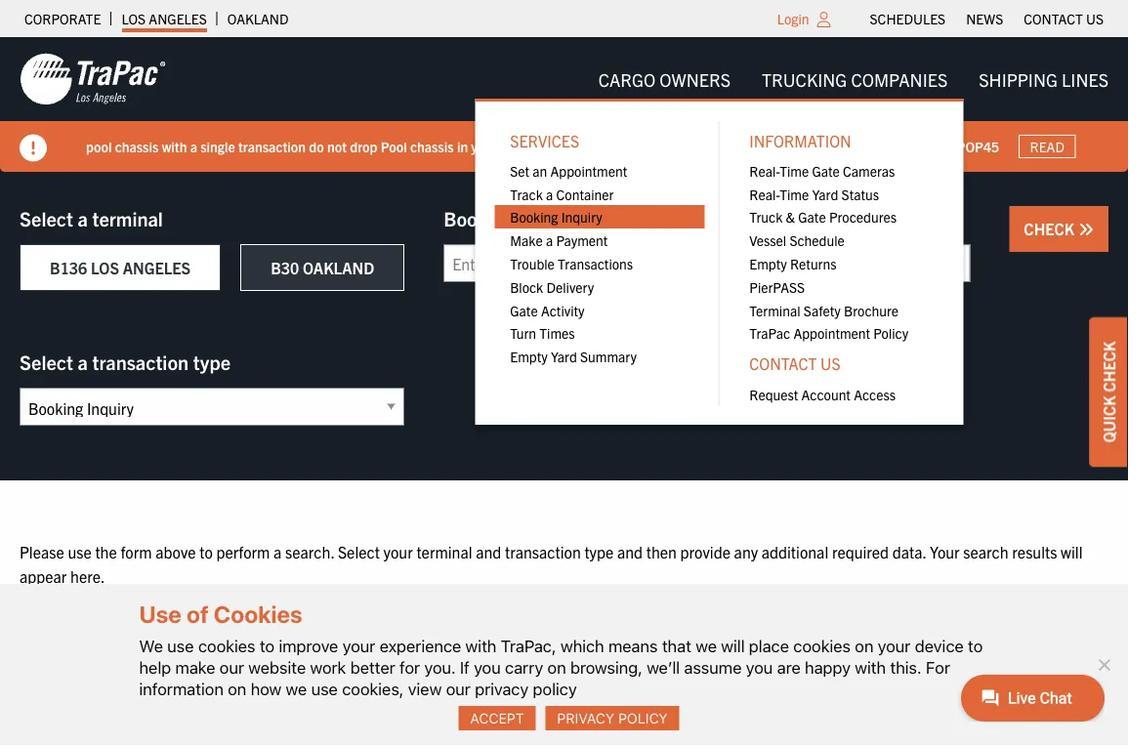 Task type: locate. For each thing, give the bounding box(es) containing it.
appointment up container
[[551, 162, 628, 179]]

menu containing set an appointment
[[495, 159, 705, 368]]

assume
[[685, 658, 742, 677]]

angeles down select a terminal
[[123, 258, 191, 278]]

select right search.
[[338, 542, 380, 561]]

a left search.
[[274, 542, 282, 561]]

us up account
[[821, 354, 841, 373]]

0 horizontal spatial us
[[821, 354, 841, 373]]

yard
[[813, 185, 839, 203], [551, 348, 577, 365]]

to right above
[[200, 542, 213, 561]]

0 horizontal spatial transaction
[[92, 349, 189, 374]]

schedule
[[790, 231, 845, 249]]

1 vertical spatial terminal
[[417, 542, 472, 561]]

on up policy
[[548, 658, 566, 677]]

contact for contact us link to the bottom
[[750, 354, 817, 373]]

1 vertical spatial contact
[[750, 354, 817, 373]]

privacy policy
[[557, 710, 668, 727]]

your up this.
[[878, 636, 911, 656]]

booking down track at the top of the page
[[510, 208, 558, 226]]

1 vertical spatial our
[[446, 680, 471, 699]]

0 horizontal spatial contact us
[[750, 354, 841, 373]]

1 horizontal spatial will
[[1061, 542, 1083, 561]]

check up quick
[[1099, 342, 1119, 392]]

1 horizontal spatial on
[[548, 658, 566, 677]]

0 horizontal spatial contact
[[750, 354, 817, 373]]

1 vertical spatial on
[[548, 658, 566, 677]]

1 vertical spatial number
[[518, 206, 584, 230]]

/ left pop45 on the right of page
[[950, 137, 954, 155]]

0 horizontal spatial cookies
[[198, 636, 256, 656]]

1 horizontal spatial you
[[746, 658, 773, 677]]

on left how
[[228, 680, 247, 699]]

real- down 'release'
[[750, 162, 780, 179]]

track
[[510, 185, 543, 203]]

2 time from the top
[[780, 185, 809, 203]]

1 horizontal spatial oakland
[[303, 258, 375, 278]]

you down place at the bottom
[[746, 658, 773, 677]]

privacy
[[557, 710, 615, 727]]

pool right solid icon
[[86, 137, 112, 155]]

0 vertical spatial real-
[[750, 162, 780, 179]]

0 horizontal spatial we
[[286, 680, 307, 699]]

the left form
[[95, 542, 117, 561]]

status
[[842, 185, 880, 203]]

yard
[[471, 137, 497, 155]]

0 vertical spatial menu bar
[[860, 5, 1115, 32]]

time up &
[[780, 185, 809, 203]]

- up real-time gate cameras link
[[841, 137, 845, 155]]

2 vertical spatial transaction
[[505, 542, 581, 561]]

los right corporate at top left
[[122, 10, 146, 27]]

0 horizontal spatial you
[[474, 658, 501, 677]]

us inside contact us menu item
[[821, 354, 841, 373]]

los right b136
[[91, 258, 119, 278]]

policy down "we'll"
[[619, 710, 668, 727]]

transactions
[[558, 255, 633, 272]]

payment
[[556, 231, 608, 249]]

chassis left in
[[410, 137, 454, 155]]

information
[[750, 130, 852, 150]]

1 cookies from the left
[[198, 636, 256, 656]]

banner
[[0, 37, 1129, 425]]

los
[[122, 10, 146, 27], [91, 258, 119, 278]]

cookies up make
[[198, 636, 256, 656]]

menu for trucking companies
[[475, 99, 964, 425]]

3 chassis from the left
[[613, 137, 657, 155]]

menu
[[475, 99, 964, 425], [495, 159, 705, 368], [734, 159, 944, 345]]

yard down real-time gate cameras link
[[813, 185, 839, 203]]

access
[[854, 385, 896, 403]]

contact us up the request
[[750, 354, 841, 373]]

use up make
[[167, 636, 194, 656]]

corporate link
[[24, 5, 101, 32]]

to up website
[[260, 636, 275, 656]]

trouble
[[510, 255, 555, 272]]

0 vertical spatial on
[[855, 636, 874, 656]]

will right results
[[1061, 542, 1083, 561]]

real- up truck on the right of page
[[750, 185, 780, 203]]

1 horizontal spatial the
[[562, 137, 581, 155]]

0 horizontal spatial use
[[68, 542, 92, 561]]

1 horizontal spatial number
[[791, 137, 838, 155]]

empty inside real-time gate cameras real-time yard status truck & gate procedures vessel schedule empty returns pierpass terminal safety brochure trapac appointment policy
[[750, 255, 787, 272]]

appointment down terminal safety brochure link
[[794, 324, 871, 342]]

1 vertical spatial us
[[821, 354, 841, 373]]

1 horizontal spatial use
[[167, 636, 194, 656]]

0 horizontal spatial appointment
[[551, 162, 628, 179]]

select up b136
[[20, 206, 73, 230]]

this.
[[891, 658, 922, 677]]

menu bar
[[860, 5, 1115, 32], [475, 59, 1125, 425]]

1 horizontal spatial empty
[[750, 255, 787, 272]]

menu containing services
[[475, 99, 964, 425]]

1 - from the left
[[501, 137, 505, 155]]

number up real-time gate cameras link
[[791, 137, 838, 155]]

trapac appointment policy link
[[734, 322, 944, 345]]

of
[[187, 600, 209, 628]]

cookies,
[[342, 680, 404, 699]]

2 horizontal spatial to
[[968, 636, 983, 656]]

0 vertical spatial angeles
[[149, 10, 207, 27]]

b136 los angeles
[[50, 258, 191, 278]]

oakland right the los angeles link
[[228, 10, 289, 27]]

2 vertical spatial gate
[[510, 301, 538, 319]]

0 horizontal spatial empty
[[510, 348, 548, 365]]

2 horizontal spatial chassis
[[613, 137, 657, 155]]

gate
[[813, 162, 840, 179], [799, 208, 826, 226], [510, 301, 538, 319]]

banner containing cargo owners
[[0, 37, 1129, 425]]

-
[[501, 137, 505, 155], [841, 137, 845, 155]]

information
[[139, 680, 224, 699]]

contact us up the "shipping lines"
[[1024, 10, 1104, 27]]

a down b136
[[78, 349, 88, 374]]

we'll
[[647, 658, 680, 677]]

chassis left under
[[613, 137, 657, 155]]

1 vertical spatial appointment
[[794, 324, 871, 342]]

real-
[[750, 162, 780, 179], [750, 185, 780, 203]]

/ right pop20
[[897, 137, 901, 155]]

transaction up the trapac,
[[505, 542, 581, 561]]

1 horizontal spatial contact us link
[[1024, 5, 1104, 32]]

check down read
[[1024, 219, 1079, 238]]

0 vertical spatial the
[[562, 137, 581, 155]]

1 horizontal spatial pool
[[584, 137, 610, 155]]

account
[[802, 385, 851, 403]]

terminal safety brochure link
[[734, 298, 944, 322]]

terminal up b136 los angeles
[[92, 206, 163, 230]]

use up here.
[[68, 542, 92, 561]]

booking number
[[444, 206, 584, 230]]

menu for information
[[734, 159, 944, 345]]

our
[[220, 658, 244, 677], [446, 680, 471, 699]]

which
[[561, 636, 605, 656]]

0 horizontal spatial type
[[193, 349, 231, 374]]

contact us link
[[1024, 5, 1104, 32], [734, 345, 944, 382]]

footer
[[0, 664, 1129, 746]]

use down work
[[311, 680, 338, 699]]

Booking number text field
[[444, 244, 971, 282]]

0 horizontal spatial to
[[200, 542, 213, 561]]

chassis down los angeles image
[[115, 137, 159, 155]]

0 vertical spatial los
[[122, 10, 146, 27]]

oakland
[[228, 10, 289, 27], [303, 258, 375, 278]]

1 vertical spatial policy
[[619, 710, 668, 727]]

contact inside menu item
[[750, 354, 817, 373]]

booking inquiry menu item
[[495, 205, 705, 229]]

request account access link
[[734, 382, 944, 406]]

us
[[1087, 10, 1104, 27], [821, 354, 841, 373]]

1 horizontal spatial to
[[260, 636, 275, 656]]

1 vertical spatial type
[[585, 542, 614, 561]]

1 vertical spatial contact us
[[750, 354, 841, 373]]

- left exit
[[501, 137, 505, 155]]

0 horizontal spatial yard
[[551, 348, 577, 365]]

yard down 'times'
[[551, 348, 577, 365]]

contact
[[1024, 10, 1084, 27], [750, 354, 817, 373]]

0 horizontal spatial -
[[501, 137, 505, 155]]

block
[[510, 278, 544, 296]]

0 horizontal spatial /
[[897, 137, 901, 155]]

2 horizontal spatial transaction
[[505, 542, 581, 561]]

turn times link
[[495, 322, 705, 345]]

lines
[[1062, 68, 1109, 90]]

1 horizontal spatial -
[[841, 137, 845, 155]]

additional
[[762, 542, 829, 561]]

vessel
[[750, 231, 787, 249]]

0 vertical spatial us
[[1087, 10, 1104, 27]]

0 vertical spatial will
[[1061, 542, 1083, 561]]

terminal up experience
[[417, 542, 472, 561]]

contact for the top contact us link
[[1024, 10, 1084, 27]]

menu containing real-time gate cameras
[[734, 159, 944, 345]]

policy down brochure
[[874, 324, 909, 342]]

0 horizontal spatial chassis
[[115, 137, 159, 155]]

0 horizontal spatial pool
[[86, 137, 112, 155]]

contact us link up account
[[734, 345, 944, 382]]

pool up "set an appointment" link
[[584, 137, 610, 155]]

0 horizontal spatial will
[[721, 636, 745, 656]]

select
[[20, 206, 73, 230], [20, 349, 73, 374], [338, 542, 380, 561]]

1 horizontal spatial terminal
[[417, 542, 472, 561]]

2 pool from the left
[[584, 137, 610, 155]]

0 horizontal spatial our
[[220, 658, 244, 677]]

we up assume
[[696, 636, 717, 656]]

1 horizontal spatial us
[[1087, 10, 1104, 27]]

check button
[[1010, 206, 1109, 252]]

1 horizontal spatial yard
[[813, 185, 839, 203]]

0 vertical spatial time
[[780, 162, 809, 179]]

chassis
[[115, 137, 159, 155], [410, 137, 454, 155], [613, 137, 657, 155]]

transaction
[[238, 137, 306, 155], [92, 349, 189, 374], [505, 542, 581, 561]]

0 horizontal spatial the
[[95, 542, 117, 561]]

1 you from the left
[[474, 658, 501, 677]]

1 vertical spatial menu bar
[[475, 59, 1125, 425]]

no image
[[1094, 655, 1114, 675]]

gate up real-time yard status "link"
[[813, 162, 840, 179]]

0 vertical spatial contact us
[[1024, 10, 1104, 27]]

search
[[964, 542, 1009, 561]]

number up make
[[518, 206, 584, 230]]

2 you from the left
[[746, 658, 773, 677]]

please use the form above to perform a search. select your terminal and transaction type and then provide any additional required data. your search results will appear here.
[[20, 542, 1083, 586]]

booking up make
[[444, 206, 514, 230]]

to
[[200, 542, 213, 561], [260, 636, 275, 656], [968, 636, 983, 656]]

light image
[[818, 12, 831, 27]]

our right make
[[220, 658, 244, 677]]

type
[[193, 349, 231, 374], [585, 542, 614, 561]]

trucking companies
[[762, 68, 948, 90]]

1 vertical spatial the
[[95, 542, 117, 561]]

0 horizontal spatial oakland
[[228, 10, 289, 27]]

cargo
[[599, 68, 656, 90]]

your right search.
[[384, 542, 413, 561]]

inquiry
[[562, 208, 603, 226]]

0 vertical spatial select
[[20, 206, 73, 230]]

truck
[[750, 208, 783, 226]]

pool
[[86, 137, 112, 155], [584, 137, 610, 155]]

will inside please use the form above to perform a search. select your terminal and transaction type and then provide any additional required data. your search results will appear here.
[[1061, 542, 1083, 561]]

1 horizontal spatial your
[[384, 542, 413, 561]]

us up lines
[[1087, 10, 1104, 27]]

you right if
[[474, 658, 501, 677]]

we down website
[[286, 680, 307, 699]]

cargo owners
[[599, 68, 731, 90]]

booking
[[444, 206, 514, 230], [510, 208, 558, 226]]

procedures
[[830, 208, 897, 226]]

a right make
[[546, 231, 553, 249]]

0 horizontal spatial policy
[[619, 710, 668, 727]]

contact up the "shipping lines"
[[1024, 10, 1084, 27]]

appointment inside real-time gate cameras real-time yard status truck & gate procedures vessel schedule empty returns pierpass terminal safety brochure trapac appointment policy
[[794, 324, 871, 342]]

booking inside set an appointment track a container booking inquiry make a payment trouble transactions block delivery gate activity turn times empty yard summary
[[510, 208, 558, 226]]

browsing,
[[571, 658, 643, 677]]

your up better
[[343, 636, 376, 656]]

angeles left oakland link
[[149, 10, 207, 27]]

your
[[930, 542, 960, 561]]

policy
[[533, 680, 577, 699]]

gate up turn
[[510, 301, 538, 319]]

transaction left 'do'
[[238, 137, 306, 155]]

if
[[460, 658, 470, 677]]

carry
[[505, 658, 544, 677]]

empty yard summary link
[[495, 345, 705, 368]]

transaction down b136 los angeles
[[92, 349, 189, 374]]

contact us link up the "shipping lines"
[[1024, 5, 1104, 32]]

empty down vessel on the right of page
[[750, 255, 787, 272]]

appointment inside set an appointment track a container booking inquiry make a payment trouble transactions block delivery gate activity turn times empty yard summary
[[551, 162, 628, 179]]

2 vertical spatial use
[[311, 680, 338, 699]]

1 horizontal spatial our
[[446, 680, 471, 699]]

empty
[[750, 255, 787, 272], [510, 348, 548, 365]]

solid image
[[20, 134, 47, 162]]

yard inside real-time gate cameras real-time yard status truck & gate procedures vessel schedule empty returns pierpass terminal safety brochure trapac appointment policy
[[813, 185, 839, 203]]

services menu item
[[495, 121, 705, 368]]

1 horizontal spatial and
[[618, 542, 643, 561]]

1 vertical spatial yard
[[551, 348, 577, 365]]

gate right &
[[799, 208, 826, 226]]

contact up the request
[[750, 354, 817, 373]]

los angeles image
[[20, 52, 166, 107]]

0 horizontal spatial your
[[343, 636, 376, 656]]

0 vertical spatial use
[[68, 542, 92, 561]]

view
[[408, 680, 442, 699]]

1 horizontal spatial chassis
[[410, 137, 454, 155]]

1 horizontal spatial policy
[[874, 324, 909, 342]]

empty down turn
[[510, 348, 548, 365]]

required
[[832, 542, 889, 561]]

2 vertical spatial select
[[338, 542, 380, 561]]

will up assume
[[721, 636, 745, 656]]

1 horizontal spatial /
[[950, 137, 954, 155]]

policy
[[874, 324, 909, 342], [619, 710, 668, 727]]

0 vertical spatial policy
[[874, 324, 909, 342]]

2 horizontal spatial use
[[311, 680, 338, 699]]

menu for services
[[495, 159, 705, 368]]

select down b136
[[20, 349, 73, 374]]

the up "set an appointment" link
[[562, 137, 581, 155]]

0 vertical spatial transaction
[[238, 137, 306, 155]]

booking inquiry link
[[495, 205, 705, 229]]

improve
[[279, 636, 338, 656]]

our down if
[[446, 680, 471, 699]]

0 vertical spatial empty
[[750, 255, 787, 272]]

1 horizontal spatial check
[[1099, 342, 1119, 392]]

perform
[[216, 542, 270, 561]]

0 vertical spatial check
[[1024, 219, 1079, 238]]

1 and from the left
[[476, 542, 502, 561]]

cookies up happy
[[794, 636, 851, 656]]

an
[[533, 162, 548, 179]]

transaction inside please use the form above to perform a search. select your terminal and transaction type and then provide any additional required data. your search results will appear here.
[[505, 542, 581, 561]]

pool chassis with a single transaction  do not drop pool chassis in yard -  exit with the pool chassis under relative release number -  pop20 / pop40 / pop45
[[86, 137, 1000, 155]]

time down information
[[780, 162, 809, 179]]

to right device
[[968, 636, 983, 656]]

1 horizontal spatial los
[[122, 10, 146, 27]]

2 chassis from the left
[[410, 137, 454, 155]]

terminal inside please use the form above to perform a search. select your terminal and transaction type and then provide any additional required data. your search results will appear here.
[[417, 542, 472, 561]]

0 vertical spatial yard
[[813, 185, 839, 203]]

2 horizontal spatial on
[[855, 636, 874, 656]]

oakland right "b30"
[[303, 258, 375, 278]]

with
[[162, 137, 187, 155], [533, 137, 559, 155], [466, 636, 497, 656], [855, 658, 886, 677]]

0 horizontal spatial contact us link
[[734, 345, 944, 382]]

with up an
[[533, 137, 559, 155]]

1 vertical spatial select
[[20, 349, 73, 374]]

1 horizontal spatial type
[[585, 542, 614, 561]]

do
[[309, 137, 324, 155]]

on left device
[[855, 636, 874, 656]]



Task type: describe. For each thing, give the bounding box(es) containing it.
request
[[750, 385, 799, 403]]

1 vertical spatial gate
[[799, 208, 826, 226]]

work
[[310, 658, 346, 677]]

the inside banner
[[562, 137, 581, 155]]

menu bar containing cargo owners
[[475, 59, 1125, 425]]

menu bar containing schedules
[[860, 5, 1115, 32]]

type inside please use the form above to perform a search. select your terminal and transaction type and then provide any additional required data. your search results will appear here.
[[585, 542, 614, 561]]

select a terminal
[[20, 206, 163, 230]]

above
[[156, 542, 196, 561]]

0 horizontal spatial on
[[228, 680, 247, 699]]

block delivery link
[[495, 275, 705, 298]]

your inside please use the form above to perform a search. select your terminal and transaction type and then provide any additional required data. your search results will appear here.
[[384, 542, 413, 561]]

any
[[734, 542, 758, 561]]

make
[[175, 658, 215, 677]]

results
[[1013, 542, 1058, 561]]

a inside please use the form above to perform a search. select your terminal and transaction type and then provide any additional required data. your search results will appear here.
[[274, 542, 282, 561]]

experience
[[380, 636, 461, 656]]

0 vertical spatial type
[[193, 349, 231, 374]]

yard inside set an appointment track a container booking inquiry make a payment trouble transactions block delivery gate activity turn times empty yard summary
[[551, 348, 577, 365]]

real-time gate cameras real-time yard status truck & gate procedures vessel schedule empty returns pierpass terminal safety brochure trapac appointment policy
[[750, 162, 909, 342]]

pool
[[381, 137, 407, 155]]

0 vertical spatial our
[[220, 658, 244, 677]]

1 vertical spatial los
[[91, 258, 119, 278]]

shipping lines
[[979, 68, 1109, 90]]

terminal
[[750, 301, 801, 319]]

cargo owners link
[[583, 59, 747, 99]]

release
[[745, 137, 788, 155]]

1 vertical spatial contact us link
[[734, 345, 944, 382]]

select a transaction type
[[20, 349, 231, 374]]

companies
[[852, 68, 948, 90]]

los angeles link
[[122, 5, 207, 32]]

schedules
[[870, 10, 946, 27]]

means
[[609, 636, 658, 656]]

news
[[967, 10, 1004, 27]]

search.
[[285, 542, 334, 561]]

for
[[926, 658, 951, 677]]

0 vertical spatial gate
[[813, 162, 840, 179]]

b136
[[50, 258, 87, 278]]

information menu item
[[734, 121, 944, 345]]

trucking companies link
[[747, 59, 964, 99]]

1 time from the top
[[780, 162, 809, 179]]

here.
[[70, 567, 105, 586]]

that
[[662, 636, 692, 656]]

form
[[121, 542, 152, 561]]

services link
[[495, 121, 705, 159]]

make
[[510, 231, 543, 249]]

0 vertical spatial oakland
[[228, 10, 289, 27]]

times
[[540, 324, 575, 342]]

oakland link
[[228, 5, 289, 32]]

los angeles
[[122, 10, 207, 27]]

delivery
[[547, 278, 594, 296]]

under
[[660, 137, 695, 155]]

contact us menu item
[[734, 345, 944, 406]]

set an appointment track a container booking inquiry make a payment trouble transactions block delivery gate activity turn times empty yard summary
[[510, 162, 637, 365]]

&
[[786, 208, 796, 226]]

then
[[647, 542, 677, 561]]

drop
[[350, 137, 378, 155]]

please
[[20, 542, 64, 561]]

you.
[[424, 658, 456, 677]]

1 horizontal spatial contact us
[[1024, 10, 1104, 27]]

select for select a transaction type
[[20, 349, 73, 374]]

happy
[[805, 658, 851, 677]]

1 vertical spatial oakland
[[303, 258, 375, 278]]

the inside please use the form above to perform a search. select your terminal and transaction type and then provide any additional required data. your search results will appear here.
[[95, 542, 117, 561]]

0 vertical spatial we
[[696, 636, 717, 656]]

safety
[[804, 301, 841, 319]]

login
[[778, 10, 810, 27]]

empty returns link
[[734, 252, 944, 275]]

quick check
[[1099, 342, 1119, 443]]

1 horizontal spatial transaction
[[238, 137, 306, 155]]

0 vertical spatial contact us link
[[1024, 5, 1104, 32]]

trapac,
[[501, 636, 557, 656]]

1 pool from the left
[[86, 137, 112, 155]]

will inside use of cookies we use cookies to improve your experience with trapac, which means that we will place cookies on your device to help make our website work better for you. if you carry on browsing, we'll assume you are happy with this. for information on how we use cookies, view our privacy policy
[[721, 636, 745, 656]]

2 - from the left
[[841, 137, 845, 155]]

with left this.
[[855, 658, 886, 677]]

help
[[139, 658, 171, 677]]

cookies
[[214, 600, 303, 628]]

use
[[139, 600, 182, 628]]

2 cookies from the left
[[794, 636, 851, 656]]

solid image
[[1079, 222, 1094, 237]]

use of cookies we use cookies to improve your experience with trapac, which means that we will place cookies on your device to help make our website work better for you. if you carry on browsing, we'll assume you are happy with this. for information on how we use cookies, view our privacy policy
[[139, 600, 983, 699]]

request account access
[[750, 385, 896, 403]]

trucking
[[762, 68, 848, 90]]

with left single
[[162, 137, 187, 155]]

1 vertical spatial we
[[286, 680, 307, 699]]

pop45
[[957, 137, 1000, 155]]

select inside please use the form above to perform a search. select your terminal and transaction type and then provide any additional required data. your search results will appear here.
[[338, 542, 380, 561]]

1 chassis from the left
[[115, 137, 159, 155]]

to inside please use the form above to perform a search. select your terminal and transaction type and then provide any additional required data. your search results will appear here.
[[200, 542, 213, 561]]

use inside please use the form above to perform a search. select your terminal and transaction type and then provide any additional required data. your search results will appear here.
[[68, 542, 92, 561]]

pop40
[[904, 137, 947, 155]]

1 vertical spatial angeles
[[123, 258, 191, 278]]

read
[[1031, 138, 1065, 155]]

for
[[400, 658, 420, 677]]

with up if
[[466, 636, 497, 656]]

quick check link
[[1090, 317, 1129, 467]]

real-time yard status link
[[734, 182, 944, 205]]

check inside button
[[1024, 219, 1079, 238]]

single
[[200, 137, 235, 155]]

a right track at the top of the page
[[546, 185, 553, 203]]

contact us inside menu item
[[750, 354, 841, 373]]

corporate
[[24, 10, 101, 27]]

2 horizontal spatial your
[[878, 636, 911, 656]]

a up b136
[[78, 206, 88, 230]]

gate inside set an appointment track a container booking inquiry make a payment trouble transactions block delivery gate activity turn times empty yard summary
[[510, 301, 538, 319]]

b30 oakland
[[271, 258, 375, 278]]

2 and from the left
[[618, 542, 643, 561]]

information link
[[734, 121, 944, 159]]

we
[[139, 636, 163, 656]]

services
[[510, 130, 580, 150]]

brochure
[[844, 301, 899, 319]]

turn
[[510, 324, 537, 342]]

empty inside set an appointment track a container booking inquiry make a payment trouble transactions block delivery gate activity turn times empty yard summary
[[510, 348, 548, 365]]

trucking companies menu item
[[475, 59, 964, 425]]

data.
[[893, 542, 927, 561]]

select for select a terminal
[[20, 206, 73, 230]]

quick
[[1099, 396, 1119, 443]]

2 / from the left
[[950, 137, 954, 155]]

appear
[[20, 567, 67, 586]]

a left single
[[190, 137, 197, 155]]

1 vertical spatial transaction
[[92, 349, 189, 374]]

better
[[351, 658, 395, 677]]

2 real- from the top
[[750, 185, 780, 203]]

policy inside real-time gate cameras real-time yard status truck & gate procedures vessel schedule empty returns pierpass terminal safety brochure trapac appointment policy
[[874, 324, 909, 342]]

0 horizontal spatial terminal
[[92, 206, 163, 230]]

pop20
[[852, 137, 894, 155]]

in
[[457, 137, 468, 155]]

gate activity link
[[495, 298, 705, 322]]

0 horizontal spatial number
[[518, 206, 584, 230]]

1 / from the left
[[897, 137, 901, 155]]

schedules link
[[870, 5, 946, 32]]

cameras
[[843, 162, 896, 179]]

trouble transactions link
[[495, 252, 705, 275]]

0 vertical spatial number
[[791, 137, 838, 155]]

1 vertical spatial check
[[1099, 342, 1119, 392]]

1 real- from the top
[[750, 162, 780, 179]]

make a payment link
[[495, 229, 705, 252]]

exit
[[508, 137, 530, 155]]



Task type: vqa. For each thing, say whether or not it's contained in the screenshot.
Schedules 'LINK'
yes



